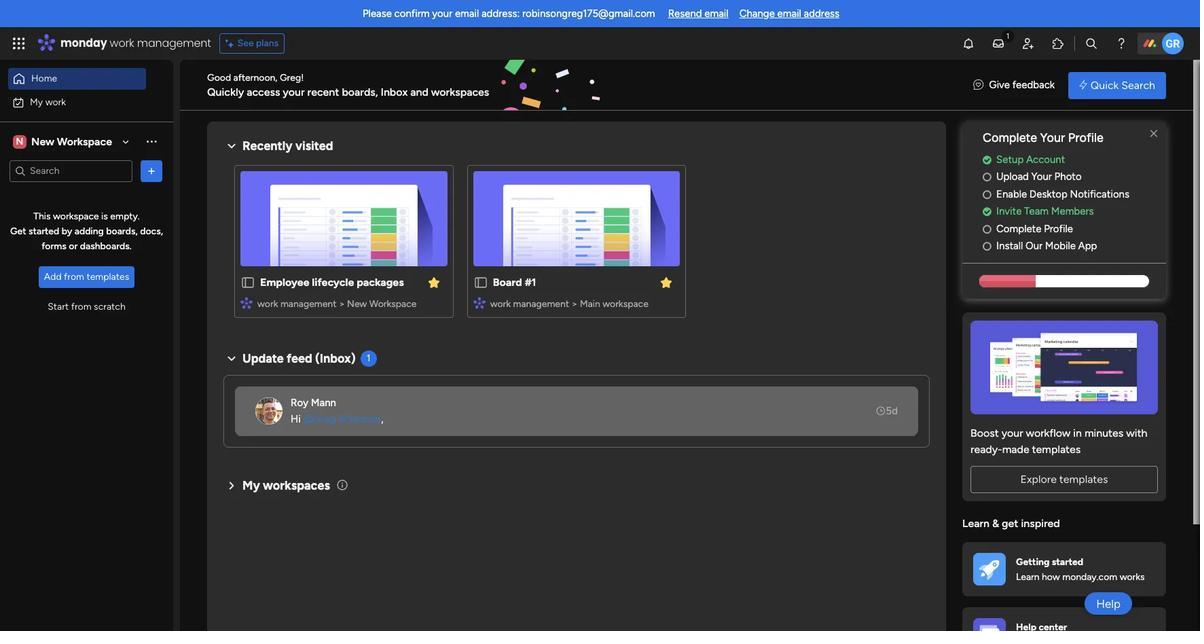 Task type: locate. For each thing, give the bounding box(es) containing it.
2 check circle image from the top
[[983, 207, 992, 217]]

our
[[1026, 240, 1043, 252]]

home button
[[8, 68, 146, 90]]

2 circle o image from the top
[[983, 189, 992, 200]]

my work
[[30, 96, 66, 108]]

see
[[238, 37, 254, 49]]

your
[[1040, 130, 1065, 145], [1032, 171, 1052, 183]]

work right monday
[[110, 35, 134, 51]]

0 vertical spatial my
[[30, 96, 43, 108]]

3 circle o image from the top
[[983, 224, 992, 234]]

1 horizontal spatial email
[[705, 7, 729, 20]]

profile up mobile
[[1044, 223, 1073, 235]]

resend email link
[[668, 7, 729, 20]]

your for complete
[[1040, 130, 1065, 145]]

made
[[1003, 443, 1030, 456]]

management for employee lifecycle packages
[[280, 298, 337, 310]]

app
[[1078, 240, 1097, 252]]

ready-
[[971, 443, 1003, 456]]

greg robinson image
[[1162, 33, 1184, 54]]

work down employee
[[257, 298, 278, 310]]

from right start
[[71, 301, 91, 312]]

workspace inside quick search results list box
[[603, 298, 649, 310]]

roy mann image
[[255, 397, 283, 425]]

your right "confirm"
[[432, 7, 453, 20]]

1 > from the left
[[339, 298, 345, 310]]

started
[[29, 226, 59, 237], [1052, 556, 1084, 568]]

management down employee lifecycle packages
[[280, 298, 337, 310]]

0 horizontal spatial started
[[29, 226, 59, 237]]

new
[[31, 135, 54, 148], [347, 298, 367, 310]]

resend email
[[668, 7, 729, 20]]

workspaces right open my workspaces image
[[263, 478, 330, 493]]

new right n
[[31, 135, 54, 148]]

account
[[1026, 153, 1065, 166]]

1 horizontal spatial management
[[280, 298, 337, 310]]

1 circle o image from the top
[[983, 172, 992, 182]]

work down the home
[[45, 96, 66, 108]]

0 vertical spatial learn
[[963, 517, 990, 530]]

0 horizontal spatial management
[[137, 35, 211, 51]]

templates up the scratch
[[87, 271, 129, 283]]

1 image
[[1002, 28, 1014, 43]]

learn left &
[[963, 517, 990, 530]]

close update feed (inbox) image
[[223, 351, 240, 367]]

circle o image for upload
[[983, 172, 992, 182]]

your down greg!
[[283, 85, 305, 98]]

photo
[[1055, 171, 1082, 183]]

1 horizontal spatial learn
[[1016, 571, 1040, 583]]

remove from favorites image
[[660, 275, 673, 289]]

management for board #1
[[513, 298, 569, 310]]

2 horizontal spatial management
[[513, 298, 569, 310]]

is
[[101, 211, 108, 222]]

circle o image up circle o image
[[983, 224, 992, 234]]

public board image
[[240, 275, 255, 290]]

circle o image
[[983, 172, 992, 182], [983, 189, 992, 200], [983, 224, 992, 234]]

1 horizontal spatial boards,
[[342, 85, 378, 98]]

this workspace is empty. get started by adding boards, docs, forms or dashboards.
[[10, 211, 163, 252]]

workspace
[[57, 135, 112, 148], [369, 298, 417, 310]]

please confirm your email address: robinsongreg175@gmail.com
[[363, 7, 655, 20]]

2 vertical spatial circle o image
[[983, 224, 992, 234]]

quick search button
[[1069, 72, 1166, 99]]

learn down getting
[[1016, 571, 1040, 583]]

1 vertical spatial your
[[1032, 171, 1052, 183]]

circle o image inside upload your photo link
[[983, 172, 992, 182]]

afternoon,
[[233, 72, 277, 83]]

> left main
[[572, 298, 578, 310]]

invite team members
[[997, 205, 1094, 218]]

0 horizontal spatial your
[[283, 85, 305, 98]]

2 vertical spatial your
[[1002, 426, 1023, 439]]

complete up the 'setup'
[[983, 130, 1037, 145]]

remove from favorites image
[[427, 275, 441, 289]]

0 vertical spatial workspace
[[53, 211, 99, 222]]

started inside this workspace is empty. get started by adding boards, docs, forms or dashboards.
[[29, 226, 59, 237]]

my for my workspaces
[[243, 478, 260, 493]]

1 check circle image from the top
[[983, 155, 992, 165]]

circle o image left upload
[[983, 172, 992, 182]]

boards, left inbox
[[342, 85, 378, 98]]

complete profile link
[[983, 221, 1166, 237]]

1 vertical spatial started
[[1052, 556, 1084, 568]]

mobile
[[1045, 240, 1076, 252]]

1 vertical spatial my
[[243, 478, 260, 493]]

1 vertical spatial boards,
[[106, 226, 138, 237]]

enable desktop notifications
[[997, 188, 1130, 200]]

my inside button
[[30, 96, 43, 108]]

workspace up search in workspace field
[[57, 135, 112, 148]]

0 vertical spatial templates
[[87, 271, 129, 283]]

> down lifecycle
[[339, 298, 345, 310]]

help image
[[1115, 37, 1128, 50]]

scratch
[[94, 301, 125, 312]]

1 vertical spatial learn
[[1016, 571, 1040, 583]]

workspaces
[[431, 85, 489, 98], [263, 478, 330, 493]]

workspace right main
[[603, 298, 649, 310]]

from for add
[[64, 271, 84, 283]]

3 email from the left
[[778, 7, 802, 20]]

management down #1
[[513, 298, 569, 310]]

boards,
[[342, 85, 378, 98], [106, 226, 138, 237]]

work
[[110, 35, 134, 51], [45, 96, 66, 108], [257, 298, 278, 310], [490, 298, 511, 310]]

1 vertical spatial circle o image
[[983, 189, 992, 200]]

mann
[[311, 397, 336, 409]]

learn & get inspired
[[963, 517, 1060, 530]]

0 vertical spatial started
[[29, 226, 59, 237]]

your
[[432, 7, 453, 20], [283, 85, 305, 98], [1002, 426, 1023, 439]]

1 vertical spatial workspace
[[603, 298, 649, 310]]

0 vertical spatial circle o image
[[983, 172, 992, 182]]

> for #1
[[572, 298, 578, 310]]

this
[[33, 211, 51, 222]]

2 > from the left
[[572, 298, 578, 310]]

new down the packages
[[347, 298, 367, 310]]

0 horizontal spatial boards,
[[106, 226, 138, 237]]

work inside button
[[45, 96, 66, 108]]

0 horizontal spatial email
[[455, 7, 479, 20]]

0 vertical spatial your
[[1040, 130, 1065, 145]]

0 vertical spatial your
[[432, 7, 453, 20]]

0 vertical spatial workspace
[[57, 135, 112, 148]]

1 vertical spatial check circle image
[[983, 207, 992, 217]]

0 vertical spatial workspaces
[[431, 85, 489, 98]]

1 horizontal spatial new
[[347, 298, 367, 310]]

1
[[367, 353, 371, 364]]

circle o image left enable
[[983, 189, 992, 200]]

v2 user feedback image
[[974, 78, 984, 93]]

check circle image
[[983, 155, 992, 165], [983, 207, 992, 217]]

complete up the install
[[997, 223, 1042, 235]]

confirm
[[394, 7, 430, 20]]

my right open my workspaces image
[[243, 478, 260, 493]]

email right resend
[[705, 7, 729, 20]]

check circle image inside invite team members link
[[983, 207, 992, 217]]

1 vertical spatial workspaces
[[263, 478, 330, 493]]

your down account on the right top of page
[[1032, 171, 1052, 183]]

1 vertical spatial templates
[[1032, 443, 1081, 456]]

by
[[62, 226, 72, 237]]

workspace selection element
[[13, 133, 114, 150]]

profile up the setup account link
[[1068, 130, 1104, 145]]

quick search results list box
[[223, 154, 930, 334]]

from right add
[[64, 271, 84, 283]]

my down the home
[[30, 96, 43, 108]]

check circle image left invite
[[983, 207, 992, 217]]

0 horizontal spatial new
[[31, 135, 54, 148]]

getting started element
[[963, 542, 1166, 597]]

circle o image inside enable desktop notifications link
[[983, 189, 992, 200]]

change email address
[[740, 7, 840, 20]]

2 horizontal spatial email
[[778, 7, 802, 20]]

1 vertical spatial your
[[283, 85, 305, 98]]

monday.com
[[1063, 571, 1118, 583]]

members
[[1051, 205, 1094, 218]]

2 email from the left
[[705, 7, 729, 20]]

help button
[[1085, 592, 1132, 615]]

0 vertical spatial new
[[31, 135, 54, 148]]

close recently visited image
[[223, 138, 240, 154]]

management up good
[[137, 35, 211, 51]]

&
[[992, 517, 999, 530]]

0 horizontal spatial my
[[30, 96, 43, 108]]

setup account link
[[983, 152, 1166, 167]]

1 horizontal spatial workspaces
[[431, 85, 489, 98]]

inspired
[[1021, 517, 1060, 530]]

templates right explore on the right
[[1060, 473, 1108, 486]]

upload your photo link
[[983, 169, 1166, 185]]

email left address:
[[455, 7, 479, 20]]

circle o image inside complete profile link
[[983, 224, 992, 234]]

check circle image for setup
[[983, 155, 992, 165]]

>
[[339, 298, 345, 310], [572, 298, 578, 310]]

email right change
[[778, 7, 802, 20]]

your up "made"
[[1002, 426, 1023, 439]]

circle o image for enable
[[983, 189, 992, 200]]

1 vertical spatial new
[[347, 298, 367, 310]]

1 horizontal spatial workspace
[[369, 298, 417, 310]]

boards, down empty.
[[106, 226, 138, 237]]

address:
[[482, 7, 520, 20]]

1 vertical spatial from
[[71, 301, 91, 312]]

0 horizontal spatial workspace
[[53, 211, 99, 222]]

check circle image left the 'setup'
[[983, 155, 992, 165]]

see plans
[[238, 37, 279, 49]]

1 horizontal spatial started
[[1052, 556, 1084, 568]]

workspace up by
[[53, 211, 99, 222]]

workspaces inside "good afternoon, greg! quickly access your recent boards, inbox and workspaces"
[[431, 85, 489, 98]]

2 horizontal spatial your
[[1002, 426, 1023, 439]]

with
[[1126, 426, 1148, 439]]

1 vertical spatial complete
[[997, 223, 1042, 235]]

started down this
[[29, 226, 59, 237]]

1 horizontal spatial >
[[572, 298, 578, 310]]

2 vertical spatial templates
[[1060, 473, 1108, 486]]

0 vertical spatial check circle image
[[983, 155, 992, 165]]

email
[[455, 7, 479, 20], [705, 7, 729, 20], [778, 7, 802, 20]]

board #1
[[493, 276, 536, 289]]

complete for complete your profile
[[983, 130, 1037, 145]]

0 vertical spatial complete
[[983, 130, 1037, 145]]

apps image
[[1052, 37, 1065, 50]]

work management > new workspace
[[257, 298, 417, 310]]

from for start
[[71, 301, 91, 312]]

> for lifecycle
[[339, 298, 345, 310]]

visited
[[295, 139, 333, 154]]

1 horizontal spatial your
[[432, 7, 453, 20]]

0 horizontal spatial learn
[[963, 517, 990, 530]]

0 vertical spatial boards,
[[342, 85, 378, 98]]

good afternoon, greg! quickly access your recent boards, inbox and workspaces
[[207, 72, 489, 98]]

1 horizontal spatial my
[[243, 478, 260, 493]]

1 vertical spatial workspace
[[369, 298, 417, 310]]

your for upload
[[1032, 171, 1052, 183]]

workspace down the packages
[[369, 298, 417, 310]]

workspace image
[[13, 134, 26, 149]]

complete for complete profile
[[997, 223, 1042, 235]]

give feedback
[[989, 79, 1055, 91]]

workspaces right and
[[431, 85, 489, 98]]

see plans button
[[219, 33, 285, 54]]

workspace inside quick search results list box
[[369, 298, 417, 310]]

recently
[[243, 139, 293, 154]]

0 vertical spatial from
[[64, 271, 84, 283]]

lifecycle
[[312, 276, 354, 289]]

add from templates button
[[39, 266, 135, 288]]

0 horizontal spatial >
[[339, 298, 345, 310]]

templates down 'workflow'
[[1032, 443, 1081, 456]]

work management > main workspace
[[490, 298, 649, 310]]

my workspaces
[[243, 478, 330, 493]]

1 horizontal spatial workspace
[[603, 298, 649, 310]]

from
[[64, 271, 84, 283], [71, 301, 91, 312]]

your up account on the right top of page
[[1040, 130, 1065, 145]]

0 horizontal spatial workspace
[[57, 135, 112, 148]]

explore templates button
[[971, 466, 1158, 493]]

good
[[207, 72, 231, 83]]

new inside quick search results list box
[[347, 298, 367, 310]]

0 horizontal spatial workspaces
[[263, 478, 330, 493]]

check circle image inside the setup account link
[[983, 155, 992, 165]]

started up how
[[1052, 556, 1084, 568]]



Task type: vqa. For each thing, say whether or not it's contained in the screenshot.
Sent
no



Task type: describe. For each thing, give the bounding box(es) containing it.
my work button
[[8, 91, 146, 113]]

circle o image
[[983, 241, 992, 252]]

v2 bolt switch image
[[1080, 78, 1087, 93]]

roy mann
[[291, 397, 336, 409]]

please
[[363, 7, 392, 20]]

invite team members link
[[983, 204, 1166, 219]]

complete profile
[[997, 223, 1073, 235]]

adding
[[74, 226, 104, 237]]

inbox
[[381, 85, 408, 98]]

invite
[[997, 205, 1022, 218]]

started inside getting started learn how monday.com works
[[1052, 556, 1084, 568]]

help center element
[[963, 608, 1166, 631]]

quickly
[[207, 85, 244, 98]]

roy
[[291, 397, 308, 409]]

learn inside getting started learn how monday.com works
[[1016, 571, 1040, 583]]

help
[[1097, 597, 1121, 610]]

inbox image
[[992, 37, 1005, 50]]

1 email from the left
[[455, 7, 479, 20]]

search
[[1122, 78, 1156, 91]]

monday work management
[[60, 35, 211, 51]]

desktop
[[1030, 188, 1068, 200]]

employee
[[260, 276, 309, 289]]

install our mobile app link
[[983, 239, 1166, 254]]

how
[[1042, 571, 1060, 583]]

minutes
[[1085, 426, 1124, 439]]

home
[[31, 73, 57, 84]]

get
[[1002, 517, 1019, 530]]

robinsongreg175@gmail.com
[[522, 7, 655, 20]]

5d
[[886, 405, 898, 417]]

new inside workspace selection element
[[31, 135, 54, 148]]

invite members image
[[1022, 37, 1035, 50]]

circle o image for complete
[[983, 224, 992, 234]]

install
[[997, 240, 1023, 252]]

recent
[[307, 85, 339, 98]]

docs,
[[140, 226, 163, 237]]

n
[[16, 136, 23, 147]]

work down board
[[490, 298, 511, 310]]

recently visited
[[243, 139, 333, 154]]

workflow
[[1026, 426, 1071, 439]]

address
[[804, 7, 840, 20]]

boost your workflow in minutes with ready-made templates
[[971, 426, 1148, 456]]

options image
[[145, 164, 158, 178]]

complete your profile
[[983, 130, 1104, 145]]

explore templates
[[1021, 473, 1108, 486]]

update
[[243, 351, 284, 366]]

employee lifecycle packages
[[260, 276, 404, 289]]

0 vertical spatial profile
[[1068, 130, 1104, 145]]

install our mobile app
[[997, 240, 1097, 252]]

boards, inside this workspace is empty. get started by adding boards, docs, forms or dashboards.
[[106, 226, 138, 237]]

monday
[[60, 35, 107, 51]]

main
[[580, 298, 600, 310]]

email for resend email
[[705, 7, 729, 20]]

works
[[1120, 571, 1145, 583]]

upload your photo
[[997, 171, 1082, 183]]

templates inside 'boost your workflow in minutes with ready-made templates'
[[1032, 443, 1081, 456]]

and
[[410, 85, 429, 98]]

greg!
[[280, 72, 304, 83]]

setup account
[[997, 153, 1065, 166]]

enable desktop notifications link
[[983, 187, 1166, 202]]

start
[[48, 301, 69, 312]]

plans
[[256, 37, 279, 49]]

explore
[[1021, 473, 1057, 486]]

notifications image
[[962, 37, 976, 50]]

get
[[10, 226, 26, 237]]

getting started learn how monday.com works
[[1016, 556, 1145, 583]]

open my workspaces image
[[223, 477, 240, 494]]

add from templates
[[44, 271, 129, 283]]

feed
[[287, 351, 312, 366]]

search everything image
[[1085, 37, 1098, 50]]

check circle image for invite
[[983, 207, 992, 217]]

my for my work
[[30, 96, 43, 108]]

resend
[[668, 7, 702, 20]]

access
[[247, 85, 280, 98]]

templates image image
[[975, 321, 1154, 414]]

quick
[[1091, 78, 1119, 91]]

in
[[1074, 426, 1082, 439]]

start from scratch button
[[42, 296, 131, 318]]

getting
[[1016, 556, 1050, 568]]

start from scratch
[[48, 301, 125, 312]]

enable
[[997, 188, 1027, 200]]

new workspace
[[31, 135, 112, 148]]

add
[[44, 271, 62, 283]]

dapulse x slim image
[[1146, 126, 1162, 142]]

dashboards.
[[80, 240, 132, 252]]

workspace inside this workspace is empty. get started by adding boards, docs, forms or dashboards.
[[53, 211, 99, 222]]

select product image
[[12, 37, 26, 50]]

empty.
[[110, 211, 140, 222]]

update feed (inbox)
[[243, 351, 356, 366]]

workspace options image
[[145, 135, 158, 148]]

team
[[1024, 205, 1049, 218]]

change email address link
[[740, 7, 840, 20]]

1 vertical spatial profile
[[1044, 223, 1073, 235]]

your inside "good afternoon, greg! quickly access your recent boards, inbox and workspaces"
[[283, 85, 305, 98]]

board
[[493, 276, 522, 289]]

give
[[989, 79, 1010, 91]]

Search in workspace field
[[29, 163, 113, 179]]

boards, inside "good afternoon, greg! quickly access your recent boards, inbox and workspaces"
[[342, 85, 378, 98]]

your inside 'boost your workflow in minutes with ready-made templates'
[[1002, 426, 1023, 439]]

feedback
[[1013, 79, 1055, 91]]

email for change email address
[[778, 7, 802, 20]]

(inbox)
[[315, 351, 356, 366]]

notifications
[[1070, 188, 1130, 200]]

public board image
[[473, 275, 488, 290]]

setup
[[997, 153, 1024, 166]]



